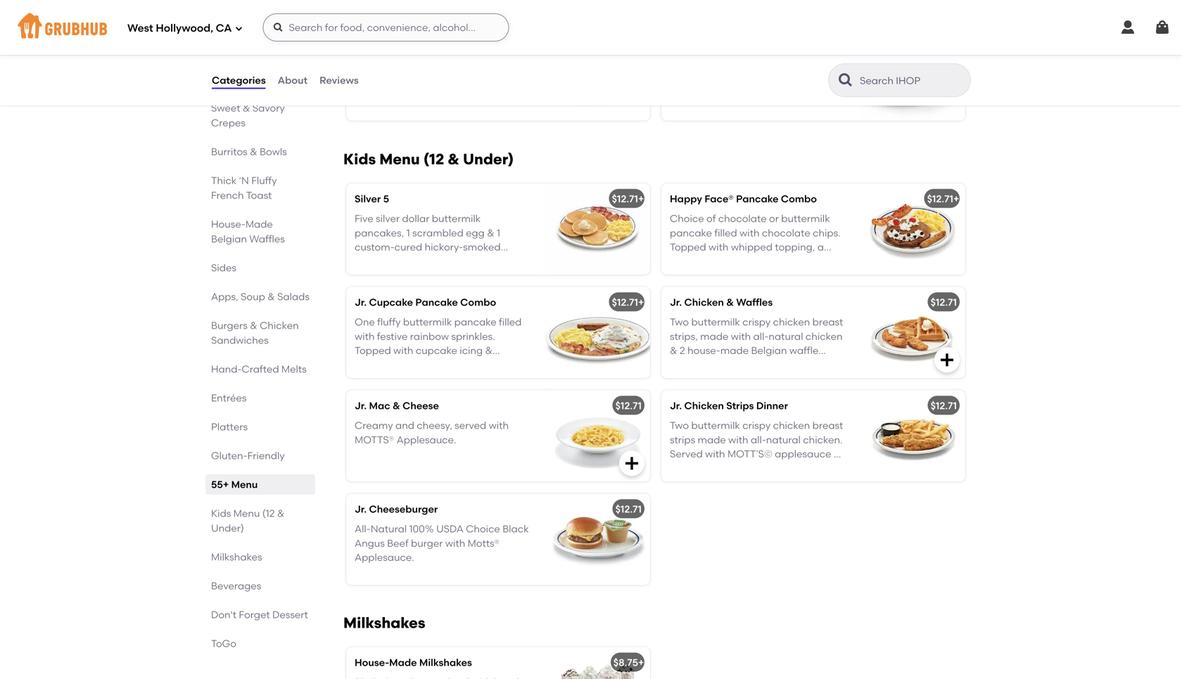 Task type: vqa. For each thing, say whether or not it's contained in the screenshot.
& inside "Sweet & Savory Crepes"
yes



Task type: locate. For each thing, give the bounding box(es) containing it.
0 vertical spatial buttermilk
[[432, 213, 481, 225]]

all-
[[708, 59, 723, 70], [753, 330, 769, 342], [751, 434, 766, 446]]

wedge.
[[355, 87, 390, 99]]

breast up chicken.
[[813, 420, 843, 431]]

kids menu (12 & under) up 5
[[343, 150, 514, 168]]

0 vertical spatial menu
[[379, 150, 420, 168]]

1 vertical spatial two
[[670, 420, 689, 431]]

$12.71
[[612, 193, 638, 205], [927, 193, 954, 205], [612, 296, 638, 308], [931, 296, 957, 308], [615, 400, 642, 412], [931, 400, 957, 412], [615, 503, 642, 515]]

natural inside 'two buttermilk crispy chicken breast strips, made with all-natural chicken & 2 house-made belgian waffle quarters.'
[[769, 330, 803, 342]]

1 horizontal spatial waffles
[[736, 296, 773, 308]]

pancake for face®
[[736, 193, 779, 205]]

all- inside carved all-natural roasted turkey breast topped with turkey gravy.
[[708, 59, 723, 70]]

& inside two buttermilk crispy chicken breast strips made with all-natural chicken. served with mott's© applesauce or french fries & a side of ranch.
[[727, 462, 735, 474]]

0 vertical spatial svg image
[[235, 24, 243, 33]]

0 vertical spatial chicken
[[684, 296, 724, 308]]

milkshakes tab
[[211, 550, 310, 564]]

0 horizontal spatial 2
[[355, 59, 360, 70]]

1 vertical spatial menu
[[231, 479, 258, 491]]

served inside 2 crispy battered fish served with french fries, tartar sauce & a lemon wedge.
[[456, 59, 488, 70]]

1 vertical spatial made
[[389, 656, 417, 668]]

waffles for house-made belgian waffles
[[249, 233, 285, 245]]

$8.75
[[614, 656, 638, 668]]

chicken left strips
[[684, 400, 724, 412]]

menu down the gluten-friendly
[[231, 479, 258, 491]]

applesauce. inside creamy and cheesy, served with motts® applesauce.
[[397, 434, 456, 446]]

1 vertical spatial (12
[[262, 507, 275, 519]]

chicken inside the burgers & chicken sandwiches
[[260, 320, 299, 331]]

buttermilk down jr. chicken & waffles
[[691, 316, 740, 328]]

1 up smoked
[[497, 227, 500, 239]]

menu for kids menu (12 & under) tab at the left bottom of the page
[[233, 507, 260, 519]]

natural up waffle
[[769, 330, 803, 342]]

waffles up sides tab
[[249, 233, 285, 245]]

0 vertical spatial breast
[[670, 73, 701, 85]]

sweet & savory crepes tab
[[211, 101, 310, 130]]

1 two from the top
[[670, 316, 689, 328]]

1 vertical spatial all-
[[753, 330, 769, 342]]

kids menu (12 & under) up milkshakes tab
[[211, 507, 285, 534]]

motts®
[[355, 434, 394, 446]]

0 vertical spatial a
[[486, 73, 492, 85]]

+ for silver 5
[[638, 193, 644, 205]]

5
[[383, 193, 389, 205]]

2 vertical spatial made
[[698, 434, 726, 446]]

jr. up all-
[[355, 503, 367, 515]]

0 horizontal spatial house-
[[211, 218, 245, 230]]

custom-
[[355, 241, 395, 253]]

0 horizontal spatial kids
[[211, 507, 231, 519]]

1 vertical spatial kids menu (12 & under)
[[211, 507, 285, 534]]

1 horizontal spatial 2
[[680, 345, 685, 357]]

kids menu (12 & under) inside tab
[[211, 507, 285, 534]]

55+ crispy fish image
[[545, 29, 650, 121]]

0 vertical spatial served
[[456, 59, 488, 70]]

don't
[[211, 609, 237, 621]]

breast up waffle
[[813, 316, 843, 328]]

kids menu (12 & under) tab
[[211, 506, 310, 536]]

0 vertical spatial all-
[[708, 59, 723, 70]]

0 vertical spatial made
[[245, 218, 273, 230]]

& inside sweet & savory crepes
[[243, 102, 250, 114]]

all- inside 'two buttermilk crispy chicken breast strips, made with all-natural chicken & 2 house-made belgian waffle quarters.'
[[753, 330, 769, 342]]

jr.
[[355, 296, 367, 308], [670, 296, 682, 308], [355, 400, 367, 412], [670, 400, 682, 412], [355, 503, 367, 515]]

1 horizontal spatial combo
[[781, 193, 817, 205]]

1 vertical spatial waffles
[[736, 296, 773, 308]]

0 horizontal spatial combo
[[460, 296, 496, 308]]

kids inside kids menu (12 & under)
[[211, 507, 231, 519]]

cheesy,
[[417, 420, 452, 431]]

kids up silver
[[343, 150, 376, 168]]

reviews button
[[319, 55, 359, 106]]

1 horizontal spatial belgian
[[751, 345, 787, 357]]

creamy and cheesy, served with motts® applesauce.
[[355, 420, 509, 446]]

turkey up gravy.
[[799, 59, 829, 70]]

(12 down 55+ menu tab
[[262, 507, 275, 519]]

two inside 'two buttermilk crispy chicken breast strips, made with all-natural chicken & 2 house-made belgian waffle quarters.'
[[670, 316, 689, 328]]

angus
[[355, 537, 385, 549]]

2 vertical spatial chicken
[[684, 400, 724, 412]]

2 vertical spatial french
[[670, 462, 703, 474]]

all- up mott's©
[[751, 434, 766, 446]]

1 horizontal spatial 55+
[[355, 39, 372, 51]]

1 vertical spatial a
[[737, 462, 744, 474]]

1 vertical spatial turkey
[[763, 73, 792, 85]]

1 vertical spatial pancake
[[415, 296, 458, 308]]

cheeseburger
[[369, 503, 438, 515]]

under)
[[463, 150, 514, 168], [211, 522, 244, 534]]

chicken inside two buttermilk crispy chicken breast strips made with all-natural chicken. served with mott's© applesauce or french fries & a side of ranch.
[[773, 420, 810, 431]]

55+ left "crispy"
[[355, 39, 372, 51]]

usda
[[436, 523, 464, 535]]

carved all-natural roasted turkey breast topped with turkey gravy. button
[[662, 29, 966, 121]]

mott's©
[[728, 448, 773, 460]]

2 two from the top
[[670, 420, 689, 431]]

1 vertical spatial kids
[[211, 507, 231, 519]]

with down jr. chicken & waffles
[[731, 330, 751, 342]]

0 vertical spatial two
[[670, 316, 689, 328]]

1 vertical spatial chicken
[[260, 320, 299, 331]]

breast inside 'two buttermilk crispy chicken breast strips, made with all-natural chicken & 2 house-made belgian waffle quarters.'
[[813, 316, 843, 328]]

thick
[[211, 175, 237, 186]]

topped
[[703, 73, 738, 85]]

1 vertical spatial svg image
[[939, 351, 956, 368]]

1 vertical spatial 55+
[[211, 479, 229, 491]]

0 vertical spatial house-
[[211, 218, 245, 230]]

1 vertical spatial served
[[455, 420, 486, 431]]

made up fries
[[698, 434, 726, 446]]

0 horizontal spatial pancake
[[415, 296, 458, 308]]

menu up 5
[[379, 150, 420, 168]]

west hollywood, ca
[[127, 22, 232, 35]]

made inside two buttermilk crispy chicken breast strips made with all-natural chicken. served with mott's© applesauce or french fries & a side of ranch.
[[698, 434, 726, 446]]

0 vertical spatial 2
[[355, 59, 360, 70]]

thick 'n fluffy french toast
[[211, 175, 277, 201]]

fluffy
[[251, 175, 277, 186]]

made
[[245, 218, 273, 230], [389, 656, 417, 668]]

with right cheesy,
[[489, 420, 509, 431]]

0 vertical spatial pancake
[[736, 193, 779, 205]]

1 horizontal spatial pancake
[[736, 193, 779, 205]]

apps, soup & salads tab
[[211, 289, 310, 304]]

pancake right cupcake
[[415, 296, 458, 308]]

french down thick
[[211, 189, 244, 201]]

crispy for jr. chicken strips dinner
[[743, 420, 771, 431]]

svg image
[[235, 24, 243, 33], [939, 351, 956, 368]]

breast down carved
[[670, 73, 701, 85]]

pancake right face®
[[736, 193, 779, 205]]

2 vertical spatial all-
[[751, 434, 766, 446]]

& inside 'two buttermilk crispy chicken breast strips, made with all-natural chicken & 2 house-made belgian waffle quarters.'
[[670, 345, 677, 357]]

jr. left mac
[[355, 400, 367, 412]]

0 horizontal spatial (12
[[262, 507, 275, 519]]

all- inside two buttermilk crispy chicken breast strips made with all-natural chicken. served with mott's© applesauce or french fries & a side of ranch.
[[751, 434, 766, 446]]

natural up topped
[[723, 59, 758, 70]]

togo
[[211, 638, 236, 650]]

applesauce. down beef
[[355, 552, 414, 564]]

0 vertical spatial kids
[[343, 150, 376, 168]]

jr. chicken & waffles
[[670, 296, 773, 308]]

sides tab
[[211, 260, 310, 275]]

buttermilk for jr. chicken strips dinner
[[691, 420, 740, 431]]

0 vertical spatial french
[[355, 73, 387, 85]]

chicken for jr. chicken strips dinner
[[684, 400, 724, 412]]

'n
[[239, 175, 249, 186]]

two inside two buttermilk crispy chicken breast strips made with all-natural chicken. served with mott's© applesauce or french fries & a side of ranch.
[[670, 420, 689, 431]]

0 horizontal spatial belgian
[[211, 233, 247, 245]]

2 vertical spatial buttermilk
[[691, 420, 740, 431]]

buttermilk inside 'five silver dollar buttermilk pancakes, 1 scrambled egg & 1 custom-cured hickory-smoked bacon strip.'
[[432, 213, 481, 225]]

&
[[476, 73, 483, 85], [243, 102, 250, 114], [250, 146, 257, 158], [448, 150, 460, 168], [487, 227, 495, 239], [268, 291, 275, 303], [726, 296, 734, 308], [250, 320, 257, 331], [670, 345, 677, 357], [393, 400, 400, 412], [727, 462, 735, 474], [277, 507, 285, 519]]

1 vertical spatial 2
[[680, 345, 685, 357]]

2 down strips, at right
[[680, 345, 685, 357]]

burgers
[[211, 320, 248, 331]]

hand-
[[211, 363, 242, 375]]

chicken down the salads
[[260, 320, 299, 331]]

0 vertical spatial milkshakes
[[211, 551, 262, 563]]

0 vertical spatial made
[[700, 330, 729, 342]]

a left side
[[737, 462, 744, 474]]

crispy inside two buttermilk crispy chicken breast strips made with all-natural chicken. served with mott's© applesauce or french fries & a side of ranch.
[[743, 420, 771, 431]]

jr. up strips
[[670, 400, 682, 412]]

& inside kids menu (12 & under)
[[277, 507, 285, 519]]

2
[[355, 59, 360, 70], [680, 345, 685, 357]]

combo
[[781, 193, 817, 205], [460, 296, 496, 308]]

1 vertical spatial combo
[[460, 296, 496, 308]]

french inside two buttermilk crispy chicken breast strips made with all-natural chicken. served with mott's© applesauce or french fries & a side of ranch.
[[670, 462, 703, 474]]

happy face® pancake combo
[[670, 193, 817, 205]]

made down jr. chicken & waffles
[[721, 345, 749, 357]]

1 horizontal spatial french
[[355, 73, 387, 85]]

made up house-
[[700, 330, 729, 342]]

crispy for jr. chicken & waffles
[[743, 316, 771, 328]]

belgian up sides
[[211, 233, 247, 245]]

breast for jr. chicken & waffles
[[813, 316, 843, 328]]

ca
[[216, 22, 232, 35]]

crepes
[[211, 117, 246, 129]]

0 horizontal spatial 1
[[406, 227, 410, 239]]

house-made belgian waffles tab
[[211, 217, 310, 246]]

made for strips
[[698, 434, 726, 446]]

french down the 'served'
[[670, 462, 703, 474]]

1 horizontal spatial (12
[[424, 150, 444, 168]]

1 horizontal spatial svg image
[[939, 351, 956, 368]]

natural
[[371, 523, 407, 535]]

with right topped
[[741, 73, 761, 85]]

jr. up strips, at right
[[670, 296, 682, 308]]

0 horizontal spatial kids menu (12 & under)
[[211, 507, 285, 534]]

svg image
[[1120, 19, 1137, 36], [1154, 19, 1171, 36], [273, 22, 284, 33], [624, 455, 640, 472]]

$8.75 +
[[614, 656, 644, 668]]

belgian left waffle
[[751, 345, 787, 357]]

0 vertical spatial applesauce.
[[397, 434, 456, 446]]

0 horizontal spatial a
[[486, 73, 492, 85]]

100%
[[409, 523, 434, 535]]

0 horizontal spatial waffles
[[249, 233, 285, 245]]

buttermilk inside two buttermilk crispy chicken breast strips made with all-natural chicken. served with mott's© applesauce or french fries & a side of ranch.
[[691, 420, 740, 431]]

apps, soup & salads
[[211, 291, 310, 303]]

served right cheesy,
[[455, 420, 486, 431]]

+ for happy face® pancake combo
[[954, 193, 960, 205]]

two up strips, at right
[[670, 316, 689, 328]]

chicken
[[773, 316, 810, 328], [806, 330, 843, 342], [773, 420, 810, 431]]

soup
[[241, 291, 265, 303]]

with inside 'two buttermilk crispy chicken breast strips, made with all-natural chicken & 2 house-made belgian waffle quarters.'
[[731, 330, 751, 342]]

0 vertical spatial chicken
[[773, 316, 810, 328]]

1 up cured
[[406, 227, 410, 239]]

friendly
[[247, 450, 285, 462]]

categories
[[212, 74, 266, 86]]

0 horizontal spatial made
[[245, 218, 273, 230]]

0 vertical spatial crispy
[[363, 59, 391, 70]]

waffles for jr. chicken & waffles
[[736, 296, 773, 308]]

about button
[[277, 55, 308, 106]]

all- down jr. chicken & waffles
[[753, 330, 769, 342]]

sides
[[211, 262, 236, 274]]

jr. left cupcake
[[355, 296, 367, 308]]

buttermilk down the jr. chicken strips dinner
[[691, 420, 740, 431]]

1 1 from the left
[[406, 227, 410, 239]]

reviews
[[320, 74, 359, 86]]

1 horizontal spatial kids menu (12 & under)
[[343, 150, 514, 168]]

1 horizontal spatial made
[[389, 656, 417, 668]]

natural inside two buttermilk crispy chicken breast strips made with all-natural chicken. served with mott's© applesauce or french fries & a side of ranch.
[[766, 434, 801, 446]]

with up "lemon"
[[491, 59, 511, 70]]

55+ menu tab
[[211, 477, 310, 492]]

1 vertical spatial house-
[[355, 656, 389, 668]]

house- inside house-made belgian waffles
[[211, 218, 245, 230]]

0 vertical spatial combo
[[781, 193, 817, 205]]

jr. cupcake pancake combo image
[[545, 287, 650, 378]]

1 vertical spatial natural
[[769, 330, 803, 342]]

breast inside two buttermilk crispy chicken breast strips made with all-natural chicken. served with mott's© applesauce or french fries & a side of ranch.
[[813, 420, 843, 431]]

2 vertical spatial breast
[[813, 420, 843, 431]]

55+
[[355, 39, 372, 51], [211, 479, 229, 491]]

55+ down gluten-
[[211, 479, 229, 491]]

0 vertical spatial under)
[[463, 150, 514, 168]]

french up wedge. on the left top of page
[[355, 73, 387, 85]]

55+ menu
[[211, 479, 258, 491]]

with
[[491, 59, 511, 70], [741, 73, 761, 85], [731, 330, 751, 342], [489, 420, 509, 431], [729, 434, 749, 446], [705, 448, 725, 460], [445, 537, 465, 549]]

choice
[[466, 523, 500, 535]]

1 vertical spatial buttermilk
[[691, 316, 740, 328]]

with up mott's©
[[729, 434, 749, 446]]

buttermilk inside 'two buttermilk crispy chicken breast strips, made with all-natural chicken & 2 house-made belgian waffle quarters.'
[[691, 316, 740, 328]]

1 vertical spatial belgian
[[751, 345, 787, 357]]

0 vertical spatial waffles
[[249, 233, 285, 245]]

+ for house-made milkshakes
[[638, 656, 644, 668]]

menu inside kids menu (12 & under)
[[233, 507, 260, 519]]

waffles up 'two buttermilk crispy chicken breast strips, made with all-natural chicken & 2 house-made belgian waffle quarters.'
[[736, 296, 773, 308]]

chicken for jr. chicken & waffles
[[684, 296, 724, 308]]

natural up applesauce
[[766, 434, 801, 446]]

55+ for 55+ crispy fish
[[355, 39, 372, 51]]

0 horizontal spatial svg image
[[235, 24, 243, 33]]

with inside 2 crispy battered fish served with french fries, tartar sauce & a lemon wedge.
[[491, 59, 511, 70]]

house-made milkshakes image
[[545, 647, 650, 679]]

turkey
[[799, 59, 829, 70], [763, 73, 792, 85]]

roasted
[[760, 59, 797, 70]]

jr. cupcake pancake combo
[[355, 296, 496, 308]]

1 horizontal spatial house-
[[355, 656, 389, 668]]

crispy
[[363, 59, 391, 70], [743, 316, 771, 328], [743, 420, 771, 431]]

crispy down dinner
[[743, 420, 771, 431]]

applesauce.
[[397, 434, 456, 446], [355, 552, 414, 564]]

served up sauce
[[456, 59, 488, 70]]

breast
[[670, 73, 701, 85], [813, 316, 843, 328], [813, 420, 843, 431]]

two
[[670, 316, 689, 328], [670, 420, 689, 431]]

crispy down jr. chicken & waffles
[[743, 316, 771, 328]]

pancake
[[736, 193, 779, 205], [415, 296, 458, 308]]

all- up topped
[[708, 59, 723, 70]]

2 vertical spatial chicken
[[773, 420, 810, 431]]

1 horizontal spatial a
[[737, 462, 744, 474]]

milkshakes inside tab
[[211, 551, 262, 563]]

1
[[406, 227, 410, 239], [497, 227, 500, 239]]

kids down 55+ menu
[[211, 507, 231, 519]]

1 vertical spatial french
[[211, 189, 244, 201]]

with down usda
[[445, 537, 465, 549]]

1 horizontal spatial turkey
[[799, 59, 829, 70]]

chicken up strips, at right
[[684, 296, 724, 308]]

1 horizontal spatial 1
[[497, 227, 500, 239]]

house-
[[211, 218, 245, 230], [355, 656, 389, 668]]

togo tab
[[211, 636, 310, 651]]

1 vertical spatial crispy
[[743, 316, 771, 328]]

a left "lemon"
[[486, 73, 492, 85]]

2 up reviews
[[355, 59, 360, 70]]

2 vertical spatial menu
[[233, 507, 260, 519]]

silver 5 image
[[545, 183, 650, 275]]

made inside house-made belgian waffles
[[245, 218, 273, 230]]

turkey down 'roasted'
[[763, 73, 792, 85]]

two up strips
[[670, 420, 689, 431]]

1 vertical spatial under)
[[211, 522, 244, 534]]

55+ all-natural roasted turkey image
[[860, 29, 966, 121]]

0 vertical spatial (12
[[424, 150, 444, 168]]

waffles inside house-made belgian waffles
[[249, 233, 285, 245]]

2 horizontal spatial french
[[670, 462, 703, 474]]

gluten-friendly tab
[[211, 448, 310, 463]]

platters
[[211, 421, 248, 433]]

gravy.
[[795, 73, 823, 85]]

menu inside 55+ menu tab
[[231, 479, 258, 491]]

applesauce. down cheesy,
[[397, 434, 456, 446]]

0 vertical spatial 55+
[[355, 39, 372, 51]]

buttermilk up scrambled in the left of the page
[[432, 213, 481, 225]]

with inside carved all-natural roasted turkey breast topped with turkey gravy.
[[741, 73, 761, 85]]

menu down 55+ menu
[[233, 507, 260, 519]]

0 horizontal spatial under)
[[211, 522, 244, 534]]

jr. cheeseburger
[[355, 503, 438, 515]]

a
[[486, 73, 492, 85], [737, 462, 744, 474]]

forget
[[239, 609, 270, 621]]

crispy inside 'two buttermilk crispy chicken breast strips, made with all-natural chicken & 2 house-made belgian waffle quarters.'
[[743, 316, 771, 328]]

(12 up dollar
[[424, 150, 444, 168]]

strips
[[726, 400, 754, 412]]

hickory-
[[425, 241, 463, 253]]

applesauce. inside 'all-natural 100% usda choice black angus beef burger with motts® applesauce.'
[[355, 552, 414, 564]]

platters tab
[[211, 419, 310, 434]]

1 vertical spatial applesauce.
[[355, 552, 414, 564]]

natural for dinner
[[766, 434, 801, 446]]

55+ inside tab
[[211, 479, 229, 491]]

two buttermilk crispy chicken breast strips made with all-natural chicken. served with mott's© applesauce or french fries & a side of ranch.
[[670, 420, 844, 474]]

1 vertical spatial breast
[[813, 316, 843, 328]]

crispy inside 2 crispy battered fish served with french fries, tartar sauce & a lemon wedge.
[[363, 59, 391, 70]]

natural for waffles
[[769, 330, 803, 342]]

2 vertical spatial milkshakes
[[419, 656, 472, 668]]

2 vertical spatial natural
[[766, 434, 801, 446]]

crispy down "crispy"
[[363, 59, 391, 70]]

a inside 2 crispy battered fish served with french fries, tartar sauce & a lemon wedge.
[[486, 73, 492, 85]]

2 vertical spatial crispy
[[743, 420, 771, 431]]



Task type: describe. For each thing, give the bounding box(es) containing it.
beef
[[387, 537, 409, 549]]

gluten-friendly
[[211, 450, 285, 462]]

with up fries
[[705, 448, 725, 460]]

menu for 55+ menu tab
[[231, 479, 258, 491]]

$12.71 + for happy face® pancake combo
[[927, 193, 960, 205]]

made for &
[[700, 330, 729, 342]]

combo for jr. cupcake pancake combo
[[460, 296, 496, 308]]

cured
[[395, 241, 422, 253]]

house- for house-made milkshakes
[[355, 656, 389, 668]]

belgian inside house-made belgian waffles
[[211, 233, 247, 245]]

salads
[[277, 291, 310, 303]]

& inside the burgers & chicken sandwiches
[[250, 320, 257, 331]]

pancake for cupcake
[[415, 296, 458, 308]]

with inside 'all-natural 100% usda choice black angus beef burger with motts® applesauce.'
[[445, 537, 465, 549]]

apps,
[[211, 291, 238, 303]]

silver
[[355, 193, 381, 205]]

dessert
[[272, 609, 308, 621]]

beverages
[[211, 580, 261, 592]]

chicken for jr. chicken strips dinner
[[773, 420, 810, 431]]

chicken.
[[803, 434, 843, 446]]

creamy
[[355, 420, 393, 431]]

jr. mac & cheese image
[[545, 390, 650, 482]]

bacon
[[355, 255, 386, 267]]

all- for strips
[[751, 434, 766, 446]]

& inside "burritos & bowls" tab
[[250, 146, 257, 158]]

melts
[[281, 363, 307, 375]]

hand-crafted melts tab
[[211, 362, 310, 377]]

ranch.
[[780, 462, 810, 474]]

svg image inside main navigation navigation
[[235, 24, 243, 33]]

happy
[[670, 193, 702, 205]]

strip.
[[388, 255, 411, 267]]

(12 inside tab
[[262, 507, 275, 519]]

jr. chicken strips dinner image
[[860, 390, 966, 482]]

sweet
[[211, 102, 240, 114]]

or
[[834, 448, 844, 460]]

Search for food, convenience, alcohol... search field
[[263, 13, 509, 42]]

2 1 from the left
[[497, 227, 500, 239]]

don't forget dessert
[[211, 609, 308, 621]]

jr. for jr. mac & cheese
[[355, 400, 367, 412]]

jr. for jr. cheeseburger
[[355, 503, 367, 515]]

beverages tab
[[211, 578, 310, 593]]

& inside 'five silver dollar buttermilk pancakes, 1 scrambled egg & 1 custom-cured hickory-smoked bacon strip.'
[[487, 227, 495, 239]]

thick 'n fluffy french toast tab
[[211, 173, 310, 203]]

silver 5
[[355, 193, 389, 205]]

& inside 2 crispy battered fish served with french fries, tartar sauce & a lemon wedge.
[[476, 73, 483, 85]]

hand-crafted melts
[[211, 363, 307, 375]]

entrées tab
[[211, 391, 310, 405]]

dollar
[[402, 213, 430, 225]]

french inside thick 'n fluffy french toast
[[211, 189, 244, 201]]

breast for jr. chicken strips dinner
[[813, 420, 843, 431]]

0 horizontal spatial turkey
[[763, 73, 792, 85]]

about
[[278, 74, 308, 86]]

1 horizontal spatial kids
[[343, 150, 376, 168]]

face®
[[705, 193, 734, 205]]

motts®
[[468, 537, 500, 549]]

served inside creamy and cheesy, served with motts® applesauce.
[[455, 420, 486, 431]]

Search IHOP search field
[[859, 74, 966, 87]]

categories button
[[211, 55, 266, 106]]

natural inside carved all-natural roasted turkey breast topped with turkey gravy.
[[723, 59, 758, 70]]

2 crispy battered fish served with french fries, tartar sauce & a lemon wedge.
[[355, 59, 524, 99]]

with inside creamy and cheesy, served with motts® applesauce.
[[489, 420, 509, 431]]

strips,
[[670, 330, 698, 342]]

buttermilk for jr. chicken & waffles
[[691, 316, 740, 328]]

search icon image
[[837, 72, 854, 89]]

a inside two buttermilk crispy chicken breast strips made with all-natural chicken. served with mott's© applesauce or french fries & a side of ranch.
[[737, 462, 744, 474]]

0 vertical spatial turkey
[[799, 59, 829, 70]]

belgian inside 'two buttermilk crispy chicken breast strips, made with all-natural chicken & 2 house-made belgian waffle quarters.'
[[751, 345, 787, 357]]

breast inside carved all-natural roasted turkey breast topped with turkey gravy.
[[670, 73, 701, 85]]

silver
[[376, 213, 400, 225]]

hollywood,
[[156, 22, 213, 35]]

jr. for jr. cupcake pancake combo
[[355, 296, 367, 308]]

burritos
[[211, 146, 248, 158]]

crispy
[[375, 39, 406, 51]]

cheese
[[403, 400, 439, 412]]

toast
[[246, 189, 272, 201]]

house-made milkshakes
[[355, 656, 472, 668]]

burritos & bowls tab
[[211, 144, 310, 159]]

bowls
[[260, 146, 287, 158]]

burritos & bowls
[[211, 146, 287, 158]]

main navigation navigation
[[0, 0, 1182, 55]]

black
[[503, 523, 529, 535]]

cupcake
[[369, 296, 413, 308]]

two for two buttermilk crispy chicken breast strips, made with all-natural chicken & 2 house-made belgian waffle quarters.
[[670, 316, 689, 328]]

five silver dollar buttermilk pancakes, 1 scrambled egg & 1 custom-cured hickory-smoked bacon strip.
[[355, 213, 501, 267]]

carved all-natural roasted turkey breast topped with turkey gravy.
[[670, 59, 829, 85]]

waffle
[[790, 345, 819, 357]]

all-
[[355, 523, 371, 535]]

jr. chicken & waffles image
[[860, 287, 966, 378]]

and
[[396, 420, 414, 431]]

quarters.
[[670, 359, 713, 371]]

french inside 2 crispy battered fish served with french fries, tartar sauce & a lemon wedge.
[[355, 73, 387, 85]]

burger
[[411, 537, 443, 549]]

jr. cheeseburger image
[[545, 494, 650, 585]]

jr. for jr. chicken & waffles
[[670, 296, 682, 308]]

gluten-
[[211, 450, 247, 462]]

$12.71 + for silver 5
[[612, 193, 644, 205]]

1 vertical spatial made
[[721, 345, 749, 357]]

pancakes,
[[355, 227, 404, 239]]

strips
[[670, 434, 695, 446]]

chicken for jr. chicken & waffles
[[773, 316, 810, 328]]

lemon
[[494, 73, 524, 85]]

under) inside kids menu (12 & under) tab
[[211, 522, 244, 534]]

jr. chicken strips dinner
[[670, 400, 788, 412]]

fish
[[408, 39, 427, 51]]

$12.71 + for jr. cupcake pancake combo
[[612, 296, 644, 308]]

fries
[[705, 462, 725, 474]]

made for milkshakes
[[389, 656, 417, 668]]

2 inside 'two buttermilk crispy chicken breast strips, made with all-natural chicken & 2 house-made belgian waffle quarters.'
[[680, 345, 685, 357]]

jr. for jr. chicken strips dinner
[[670, 400, 682, 412]]

55+ for 55+ menu
[[211, 479, 229, 491]]

burgers & chicken sandwiches tab
[[211, 318, 310, 348]]

house-
[[688, 345, 721, 357]]

2 inside 2 crispy battered fish served with french fries, tartar sauce & a lemon wedge.
[[355, 59, 360, 70]]

battered
[[393, 59, 435, 70]]

two buttermilk crispy chicken breast strips, made with all-natural chicken & 2 house-made belgian waffle quarters.
[[670, 316, 843, 371]]

applesauce
[[775, 448, 832, 460]]

made for belgian
[[245, 218, 273, 230]]

of
[[768, 462, 777, 474]]

crafted
[[242, 363, 279, 375]]

combo for happy face® pancake combo
[[781, 193, 817, 205]]

carved
[[670, 59, 706, 70]]

tartar
[[415, 73, 442, 85]]

burgers & chicken sandwiches
[[211, 320, 299, 346]]

dinner
[[756, 400, 788, 412]]

55+ crispy fish
[[355, 39, 427, 51]]

& inside the apps, soup & salads tab
[[268, 291, 275, 303]]

served
[[670, 448, 703, 460]]

don't forget dessert tab
[[211, 607, 310, 622]]

savory
[[252, 102, 285, 114]]

+ for jr. cupcake pancake combo
[[638, 296, 644, 308]]

side
[[746, 462, 765, 474]]

1 horizontal spatial under)
[[463, 150, 514, 168]]

1 vertical spatial milkshakes
[[343, 614, 425, 632]]

house- for house-made belgian waffles
[[211, 218, 245, 230]]

west
[[127, 22, 153, 35]]

all- for &
[[753, 330, 769, 342]]

entrées
[[211, 392, 247, 404]]

happy face® pancake combo image
[[860, 183, 966, 275]]

scrambled
[[412, 227, 464, 239]]

0 vertical spatial kids menu (12 & under)
[[343, 150, 514, 168]]

1 vertical spatial chicken
[[806, 330, 843, 342]]

two for two buttermilk crispy chicken breast strips made with all-natural chicken. served with mott's© applesauce or french fries & a side of ranch.
[[670, 420, 689, 431]]

house-made belgian waffles
[[211, 218, 285, 245]]



